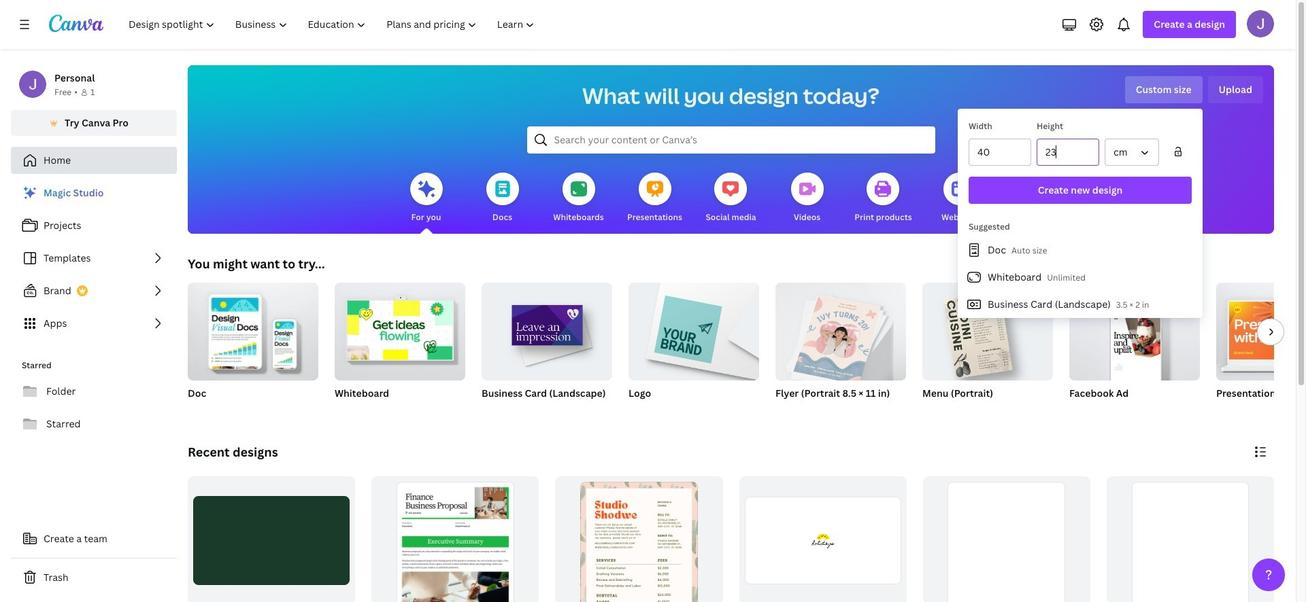 Task type: vqa. For each thing, say whether or not it's contained in the screenshot.
Sitemap Whiteboard in Green Purple Basic Style group on the top
no



Task type: locate. For each thing, give the bounding box(es) containing it.
group
[[335, 278, 465, 418], [335, 278, 465, 381], [482, 278, 612, 418], [482, 278, 612, 381], [629, 278, 759, 418], [629, 278, 759, 381], [775, 278, 906, 418], [775, 278, 906, 385], [188, 283, 318, 418], [922, 283, 1053, 418], [922, 283, 1053, 381], [1069, 283, 1200, 418], [1069, 283, 1200, 381], [1216, 283, 1306, 418], [1216, 283, 1306, 381], [372, 477, 539, 603], [555, 477, 723, 603], [739, 477, 907, 603], [923, 477, 1090, 603], [1107, 477, 1274, 603]]

None search field
[[527, 127, 935, 154]]

top level navigation element
[[120, 11, 547, 38]]

list
[[11, 180, 177, 337], [958, 237, 1203, 318]]

jacob simon image
[[1247, 10, 1274, 37]]

None number field
[[977, 139, 1022, 165], [1046, 139, 1090, 165], [977, 139, 1022, 165], [1046, 139, 1090, 165]]

Units: cm button
[[1105, 139, 1159, 166]]



Task type: describe. For each thing, give the bounding box(es) containing it.
1 horizontal spatial list
[[958, 237, 1203, 318]]

0 horizontal spatial list
[[11, 180, 177, 337]]

Search search field
[[554, 127, 908, 153]]



